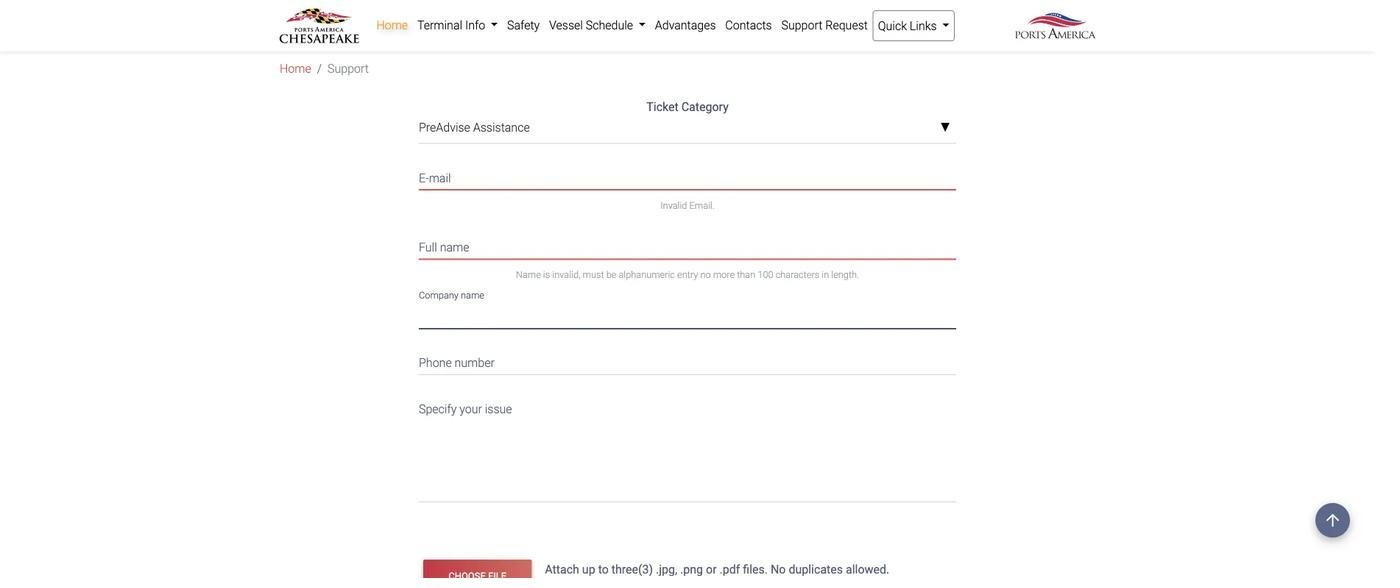 Task type: describe. For each thing, give the bounding box(es) containing it.
contacts link
[[721, 10, 777, 40]]

number
[[455, 356, 495, 370]]

support request link
[[777, 10, 873, 40]]

▼
[[941, 122, 951, 134]]

full name
[[419, 241, 469, 255]]

0 horizontal spatial home link
[[280, 60, 311, 78]]

support for support
[[328, 62, 369, 76]]

company
[[419, 290, 459, 301]]

support request
[[782, 18, 868, 32]]

no
[[701, 270, 711, 281]]

preadvise assistance
[[419, 121, 530, 135]]

more
[[713, 270, 735, 281]]

invalid,
[[553, 270, 581, 281]]

invalid
[[661, 200, 687, 211]]

assistance
[[473, 121, 530, 135]]

quick links
[[878, 19, 940, 33]]

safety
[[507, 18, 540, 32]]

in
[[822, 270, 829, 281]]

quick links link
[[873, 10, 955, 41]]

Phone number text field
[[419, 347, 957, 375]]

terminal info link
[[413, 10, 503, 40]]

invalid email.
[[661, 200, 715, 211]]

quick
[[878, 19, 907, 33]]

safety link
[[503, 10, 545, 40]]

request
[[826, 18, 868, 32]]

alphanumeric
[[619, 270, 675, 281]]

vessel
[[549, 18, 583, 32]]

schedule
[[586, 18, 633, 32]]

characters
[[776, 270, 820, 281]]

ticket
[[647, 100, 679, 114]]

e-mail
[[419, 171, 451, 185]]



Task type: locate. For each thing, give the bounding box(es) containing it.
name right the company
[[461, 290, 484, 301]]

1 horizontal spatial support
[[782, 18, 823, 32]]

vessel schedule link
[[545, 10, 651, 40]]

name for full name
[[440, 241, 469, 255]]

your
[[460, 403, 482, 417]]

0 vertical spatial home
[[377, 18, 408, 32]]

full
[[419, 241, 437, 255]]

1 horizontal spatial home link
[[372, 10, 413, 40]]

ticket category
[[647, 100, 729, 114]]

is
[[543, 270, 550, 281]]

Specify your issue text field
[[419, 393, 957, 503]]

1 vertical spatial home link
[[280, 60, 311, 78]]

0 horizontal spatial support
[[328, 62, 369, 76]]

phone
[[419, 356, 452, 370]]

Attach up to three(3) .jpg, .png or .pdf files. No duplicates allowed. text field
[[544, 556, 960, 579]]

home link
[[372, 10, 413, 40], [280, 60, 311, 78]]

home
[[377, 18, 408, 32], [280, 62, 311, 76]]

links
[[910, 19, 937, 33]]

length.
[[832, 270, 860, 281]]

info
[[465, 18, 486, 32]]

name for company name
[[461, 290, 484, 301]]

preadvise
[[419, 121, 471, 135]]

go to top image
[[1316, 504, 1351, 538]]

1 vertical spatial name
[[461, 290, 484, 301]]

specify
[[419, 403, 457, 417]]

home for leftmost 'home' link
[[280, 62, 311, 76]]

0 vertical spatial name
[[440, 241, 469, 255]]

0 horizontal spatial home
[[280, 62, 311, 76]]

contacts
[[726, 18, 772, 32]]

1 vertical spatial support
[[328, 62, 369, 76]]

issue
[[485, 403, 512, 417]]

support for support request
[[782, 18, 823, 32]]

vessel schedule
[[549, 18, 636, 32]]

category
[[682, 100, 729, 114]]

phone number
[[419, 356, 495, 370]]

name right full
[[440, 241, 469, 255]]

name
[[516, 270, 541, 281]]

than
[[737, 270, 756, 281]]

advantages link
[[651, 10, 721, 40]]

1 horizontal spatial home
[[377, 18, 408, 32]]

advantages
[[655, 18, 716, 32]]

terminal
[[418, 18, 463, 32]]

name is invalid, must be alphanumeric entry no more than 100 characters in length.
[[516, 270, 860, 281]]

mail
[[429, 171, 451, 185]]

email.
[[690, 200, 715, 211]]

E-mail email field
[[419, 162, 957, 190]]

0 vertical spatial home link
[[372, 10, 413, 40]]

company name
[[419, 290, 484, 301]]

home for the right 'home' link
[[377, 18, 408, 32]]

terminal info
[[418, 18, 488, 32]]

name
[[440, 241, 469, 255], [461, 290, 484, 301]]

0 vertical spatial support
[[782, 18, 823, 32]]

1 vertical spatial home
[[280, 62, 311, 76]]

specify your issue
[[419, 403, 512, 417]]

Company name text field
[[419, 301, 957, 329]]

e-
[[419, 171, 429, 185]]

must
[[583, 270, 604, 281]]

be
[[607, 270, 617, 281]]

Full name text field
[[419, 231, 957, 260]]

100
[[758, 270, 774, 281]]

support
[[782, 18, 823, 32], [328, 62, 369, 76]]

entry
[[678, 270, 698, 281]]



Task type: vqa. For each thing, say whether or not it's contained in the screenshot.
bottom 'Home' link
yes



